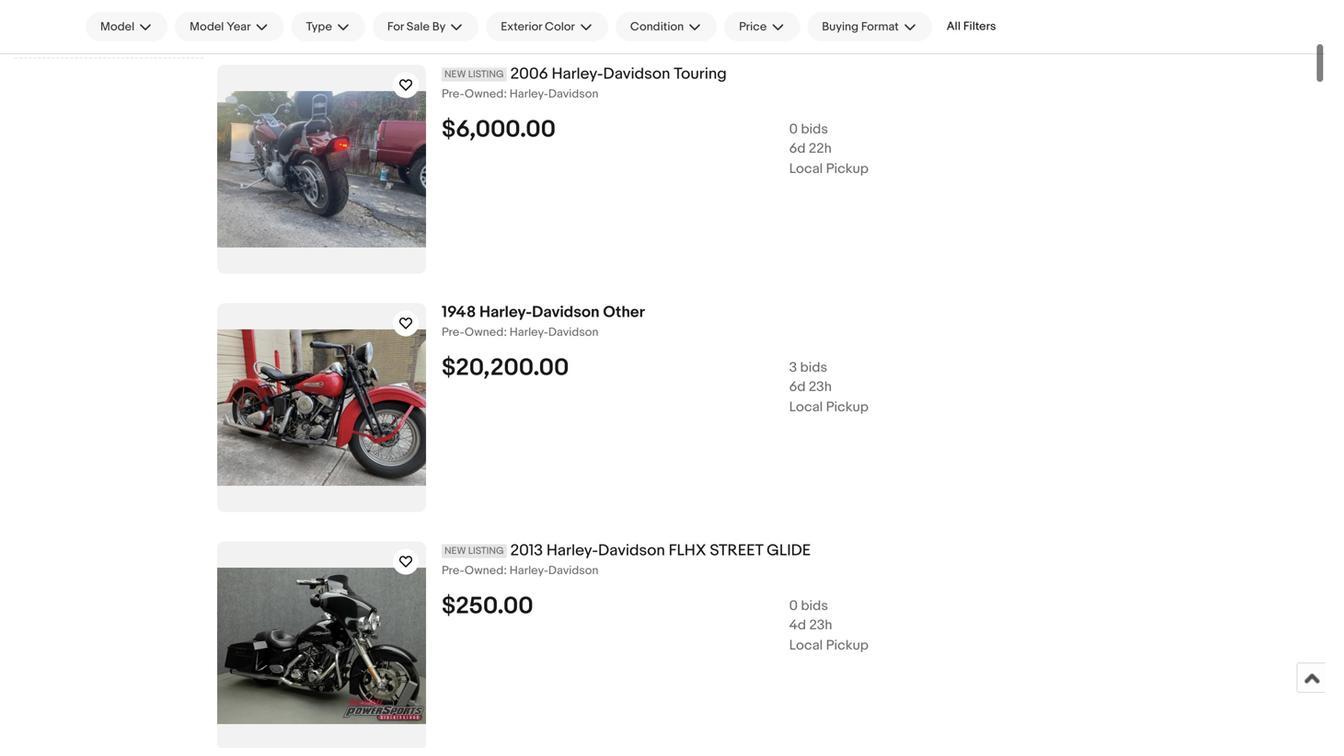 Task type: locate. For each thing, give the bounding box(es) containing it.
2 vertical spatial bids
[[801, 597, 828, 614]]

: up $250.00 in the bottom of the page
[[504, 563, 507, 578]]

23h for 4d
[[809, 617, 832, 633]]

harley-
[[552, 64, 603, 84], [510, 87, 548, 101], [479, 303, 532, 322], [510, 325, 548, 339], [546, 541, 598, 560], [510, 563, 548, 578]]

3 pre- from the top
[[442, 563, 465, 578]]

model year
[[190, 20, 251, 34]]

1 model from the left
[[100, 20, 135, 34]]

owned
[[465, 87, 504, 101], [465, 325, 504, 339], [465, 563, 504, 578]]

pre- inside new listing 2013 harley-davidson flhx street glide pre-owned : harley-davidson
[[442, 563, 465, 578]]

owned up $6,000.00
[[465, 87, 504, 101]]

3 pickup from the top
[[826, 637, 869, 654]]

2 listing from the top
[[468, 545, 504, 557]]

for sale by
[[387, 20, 446, 34]]

pickup inside "0 bids 6d 22h local pickup"
[[826, 160, 869, 177]]

2 vertical spatial pickup
[[826, 637, 869, 654]]

harley- right 1948
[[479, 303, 532, 322]]

1 vertical spatial :
[[504, 325, 507, 339]]

pickup
[[826, 160, 869, 177], [826, 399, 869, 415], [826, 637, 869, 654]]

0 vertical spatial pre-
[[442, 87, 465, 101]]

0 vertical spatial 0
[[789, 121, 798, 137]]

listing inside new listing 2006 harley-davidson touring pre-owned : harley-davidson
[[468, 69, 504, 81]]

: up $20,200.00
[[504, 325, 507, 339]]

0 horizontal spatial model
[[100, 20, 135, 34]]

:
[[504, 87, 507, 101], [504, 325, 507, 339], [504, 563, 507, 578]]

model button
[[86, 12, 168, 41]]

2 0 from the top
[[789, 597, 798, 614]]

1 local from the top
[[789, 160, 823, 177]]

1948 harley-davidson other image
[[217, 329, 426, 486]]

1 vertical spatial 6d
[[789, 378, 806, 395]]

1 horizontal spatial model
[[190, 20, 224, 34]]

2 vertical spatial :
[[504, 563, 507, 578]]

new inside new listing 2006 harley-davidson touring pre-owned : harley-davidson
[[444, 69, 466, 81]]

bids up 4d
[[801, 597, 828, 614]]

local inside 3 bids 6d 23h local pickup
[[789, 399, 823, 415]]

owned inside new listing 2013 harley-davidson flhx street glide pre-owned : harley-davidson
[[465, 563, 504, 578]]

owned down 1948
[[465, 325, 504, 339]]

pre-
[[442, 87, 465, 101], [442, 325, 465, 339], [442, 563, 465, 578]]

0 vertical spatial listing
[[468, 69, 504, 81]]

pre- down 1948
[[442, 325, 465, 339]]

listing inside new listing 2013 harley-davidson flhx street glide pre-owned : harley-davidson
[[468, 545, 504, 557]]

1 vertical spatial pickup
[[826, 399, 869, 415]]

type button
[[291, 12, 365, 41]]

1 vertical spatial new
[[444, 545, 466, 557]]

0
[[789, 121, 798, 137], [789, 597, 798, 614]]

listing left 2013
[[468, 545, 504, 557]]

1948 harley-davidson other pre-owned : harley-davidson
[[442, 303, 645, 339]]

pre- up $6,000.00
[[442, 87, 465, 101]]

listing
[[468, 69, 504, 81], [468, 545, 504, 557]]

new listing 2006 harley-davidson touring pre-owned : harley-davidson
[[442, 64, 727, 101]]

buying format
[[822, 20, 899, 34]]

2 model from the left
[[190, 20, 224, 34]]

23h inside 0 bids 4d 23h local pickup
[[809, 617, 832, 633]]

0 vertical spatial bids
[[801, 121, 828, 137]]

2 pickup from the top
[[826, 399, 869, 415]]

local
[[789, 160, 823, 177], [789, 399, 823, 415], [789, 637, 823, 654]]

6d left 22h
[[789, 140, 806, 157]]

model
[[100, 20, 135, 34], [190, 20, 224, 34]]

new inside new listing 2013 harley-davidson flhx street glide pre-owned : harley-davidson
[[444, 545, 466, 557]]

2 pre- from the top
[[442, 325, 465, 339]]

0 vertical spatial new
[[444, 69, 466, 81]]

by
[[432, 20, 446, 34]]

1 pre- from the top
[[442, 87, 465, 101]]

23h inside 3 bids 6d 23h local pickup
[[809, 378, 832, 395]]

0 inside "0 bids 6d 22h local pickup"
[[789, 121, 798, 137]]

2 6d from the top
[[789, 378, 806, 395]]

3 local from the top
[[789, 637, 823, 654]]

23h
[[809, 378, 832, 395], [809, 617, 832, 633]]

0 inside 0 bids 4d 23h local pickup
[[789, 597, 798, 614]]

0 vertical spatial pickup
[[826, 160, 869, 177]]

$6,000.00
[[442, 115, 556, 144]]

None text field
[[442, 87, 1310, 101], [442, 325, 1310, 340], [442, 563, 1310, 578], [442, 87, 1310, 101], [442, 325, 1310, 340], [442, 563, 1310, 578]]

exterior color
[[501, 20, 575, 34]]

3 : from the top
[[504, 563, 507, 578]]

buying format button
[[807, 12, 932, 41]]

bids inside "0 bids 6d 22h local pickup"
[[801, 121, 828, 137]]

local down 22h
[[789, 160, 823, 177]]

1 vertical spatial pre-
[[442, 325, 465, 339]]

6d inside "0 bids 6d 22h local pickup"
[[789, 140, 806, 157]]

condition button
[[615, 12, 717, 41]]

listing for $250.00
[[468, 545, 504, 557]]

condition
[[630, 20, 684, 34]]

1 vertical spatial listing
[[468, 545, 504, 557]]

2 vertical spatial owned
[[465, 563, 504, 578]]

$20,200.00
[[442, 354, 569, 382]]

4d
[[789, 617, 806, 633]]

harley- right 2013
[[546, 541, 598, 560]]

bids right 3 at the right
[[800, 359, 827, 376]]

pre- up $250.00 in the bottom of the page
[[442, 563, 465, 578]]

1 0 from the top
[[789, 121, 798, 137]]

new
[[444, 69, 466, 81], [444, 545, 466, 557]]

2 vertical spatial local
[[789, 637, 823, 654]]

bids for $20,200.00
[[800, 359, 827, 376]]

0 for 0 bids 6d 22h local pickup
[[789, 121, 798, 137]]

3
[[789, 359, 797, 376]]

exterior color button
[[486, 12, 608, 41]]

6d down 3 at the right
[[789, 378, 806, 395]]

2 : from the top
[[504, 325, 507, 339]]

2 vertical spatial pre-
[[442, 563, 465, 578]]

listing left 2006
[[468, 69, 504, 81]]

local inside "0 bids 6d 22h local pickup"
[[789, 160, 823, 177]]

0 vertical spatial local
[[789, 160, 823, 177]]

3 bids 6d 23h local pickup
[[789, 359, 869, 415]]

local down 3 at the right
[[789, 399, 823, 415]]

davidson
[[603, 64, 670, 84], [548, 87, 599, 101], [532, 303, 600, 322], [548, 325, 599, 339], [598, 541, 665, 560], [548, 563, 599, 578]]

1 : from the top
[[504, 87, 507, 101]]

model inside model dropdown button
[[100, 20, 135, 34]]

new for $6,000.00
[[444, 69, 466, 81]]

1 owned from the top
[[465, 87, 504, 101]]

new up $250.00 in the bottom of the page
[[444, 545, 466, 557]]

bids
[[801, 121, 828, 137], [800, 359, 827, 376], [801, 597, 828, 614]]

2 owned from the top
[[465, 325, 504, 339]]

: inside new listing 2006 harley-davidson touring pre-owned : harley-davidson
[[504, 87, 507, 101]]

model inside model year dropdown button
[[190, 20, 224, 34]]

0 vertical spatial 6d
[[789, 140, 806, 157]]

3 owned from the top
[[465, 563, 504, 578]]

price
[[739, 20, 767, 34]]

2 local from the top
[[789, 399, 823, 415]]

new listing 2013 harley-davidson flhx street glide pre-owned : harley-davidson
[[442, 541, 811, 578]]

0 vertical spatial 23h
[[809, 378, 832, 395]]

1 listing from the top
[[468, 69, 504, 81]]

all filters
[[947, 19, 996, 34]]

owned up $250.00 in the bottom of the page
[[465, 563, 504, 578]]

1 vertical spatial local
[[789, 399, 823, 415]]

0 vertical spatial :
[[504, 87, 507, 101]]

bids up 22h
[[801, 121, 828, 137]]

harley- up $20,200.00
[[510, 325, 548, 339]]

2 new from the top
[[444, 545, 466, 557]]

new down by in the top left of the page
[[444, 69, 466, 81]]

1 pickup from the top
[[826, 160, 869, 177]]

1948
[[442, 303, 476, 322]]

: up $6,000.00
[[504, 87, 507, 101]]

1 6d from the top
[[789, 140, 806, 157]]

listing for $6,000.00
[[468, 69, 504, 81]]

local down 4d
[[789, 637, 823, 654]]

touring
[[674, 64, 727, 84]]

6d inside 3 bids 6d 23h local pickup
[[789, 378, 806, 395]]

1 new from the top
[[444, 69, 466, 81]]

: inside new listing 2013 harley-davidson flhx street glide pre-owned : harley-davidson
[[504, 563, 507, 578]]

1 vertical spatial bids
[[800, 359, 827, 376]]

other
[[603, 303, 645, 322]]

1 vertical spatial owned
[[465, 325, 504, 339]]

6d
[[789, 140, 806, 157], [789, 378, 806, 395]]

1 vertical spatial 23h
[[809, 617, 832, 633]]

1 vertical spatial 0
[[789, 597, 798, 614]]

0 vertical spatial owned
[[465, 87, 504, 101]]

harley- right 2006
[[552, 64, 603, 84]]

model for model
[[100, 20, 135, 34]]

bids inside 3 bids 6d 23h local pickup
[[800, 359, 827, 376]]

pickup inside 3 bids 6d 23h local pickup
[[826, 399, 869, 415]]



Task type: vqa. For each thing, say whether or not it's contained in the screenshot.
My eBay link
no



Task type: describe. For each thing, give the bounding box(es) containing it.
all filters button
[[939, 12, 1003, 41]]

bids inside 0 bids 4d 23h local pickup
[[801, 597, 828, 614]]

2013
[[510, 541, 543, 560]]

23h for 6d
[[809, 378, 832, 395]]

local inside 0 bids 4d 23h local pickup
[[789, 637, 823, 654]]

0 bids 4d 23h local pickup
[[789, 597, 869, 654]]

pre- inside new listing 2006 harley-davidson touring pre-owned : harley-davidson
[[442, 87, 465, 101]]

color
[[545, 20, 575, 34]]

glide
[[767, 541, 811, 560]]

street
[[710, 541, 763, 560]]

: inside the 1948 harley-davidson other pre-owned : harley-davidson
[[504, 325, 507, 339]]

format
[[861, 20, 899, 34]]

price button
[[724, 12, 800, 41]]

pickup for $6,000.00
[[826, 160, 869, 177]]

local for $20,200.00
[[789, 399, 823, 415]]

6d for $6,000.00
[[789, 140, 806, 157]]

6d for $20,200.00
[[789, 378, 806, 395]]

harley- down 2013
[[510, 563, 548, 578]]

for sale by button
[[373, 12, 479, 41]]

harley- down 2006
[[510, 87, 548, 101]]

exterior
[[501, 20, 542, 34]]

2013 harley-davidson flhx street glide image
[[217, 568, 426, 724]]

type
[[306, 20, 332, 34]]

0 for 0 bids 4d 23h local pickup
[[789, 597, 798, 614]]

model for model year
[[190, 20, 224, 34]]

year
[[227, 20, 251, 34]]

sale
[[406, 20, 430, 34]]

$250.00
[[442, 592, 533, 620]]

for
[[387, 20, 404, 34]]

bids for $6,000.00
[[801, 121, 828, 137]]

new for $250.00
[[444, 545, 466, 557]]

pickup inside 0 bids 4d 23h local pickup
[[826, 637, 869, 654]]

owned inside new listing 2006 harley-davidson touring pre-owned : harley-davidson
[[465, 87, 504, 101]]

0 bids 6d 22h local pickup
[[789, 121, 869, 177]]

1948 harley-davidson other link
[[442, 303, 1310, 322]]

2006 harley-davidson touring image
[[217, 91, 426, 248]]

local for $6,000.00
[[789, 160, 823, 177]]

flhx
[[669, 541, 706, 560]]

model year button
[[175, 12, 284, 41]]

2006
[[510, 64, 548, 84]]

filters
[[963, 19, 996, 34]]

owned inside the 1948 harley-davidson other pre-owned : harley-davidson
[[465, 325, 504, 339]]

22h
[[809, 140, 832, 157]]

pickup for $20,200.00
[[826, 399, 869, 415]]

buying
[[822, 20, 859, 34]]

pre- inside the 1948 harley-davidson other pre-owned : harley-davidson
[[442, 325, 465, 339]]

all
[[947, 19, 961, 34]]



